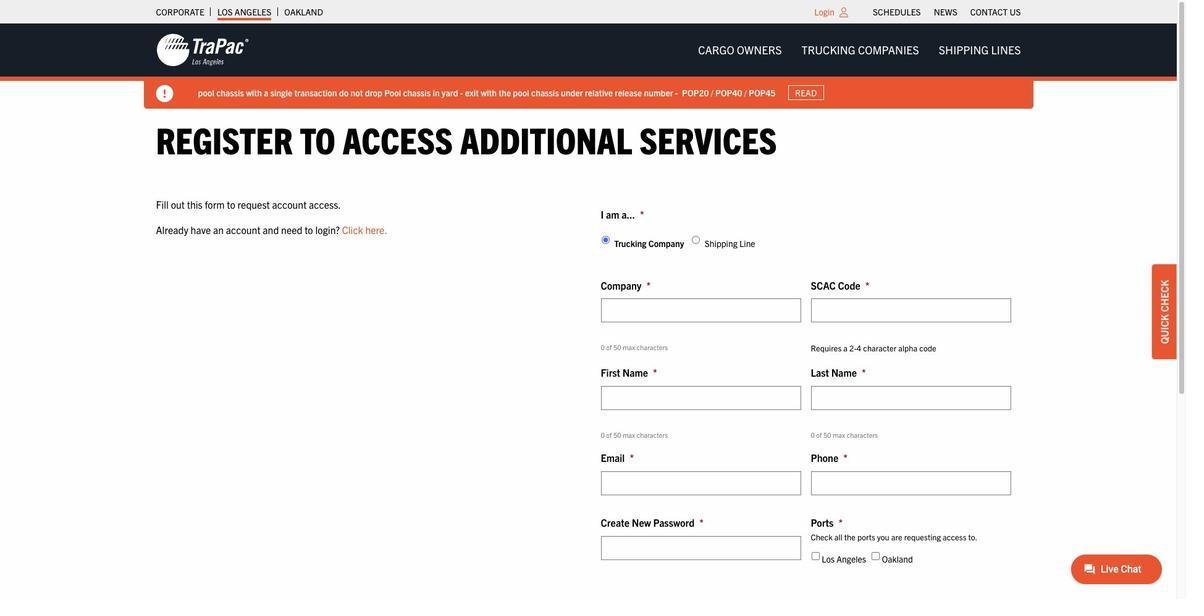 Task type: vqa. For each thing, say whether or not it's contained in the screenshot.
the bottom Code:
no



Task type: describe. For each thing, give the bounding box(es) containing it.
services
[[640, 117, 777, 162]]

shipping lines
[[939, 43, 1021, 57]]

this
[[187, 198, 203, 210]]

50 for last
[[824, 431, 831, 439]]

Oakland checkbox
[[872, 553, 880, 561]]

email
[[601, 452, 625, 464]]

i
[[601, 208, 604, 220]]

none password field inside register to access additional services main content
[[601, 536, 801, 560]]

first name *
[[601, 367, 657, 379]]

scac
[[811, 279, 836, 291]]

2 with from the left
[[481, 87, 497, 98]]

exit
[[465, 87, 479, 98]]

need
[[281, 224, 302, 236]]

news
[[934, 6, 958, 17]]

4
[[857, 343, 861, 354]]

contact us link
[[971, 3, 1021, 20]]

email *
[[601, 452, 634, 464]]

of for first
[[606, 431, 612, 439]]

am
[[606, 208, 619, 220]]

the inside ports * check all the ports you are requesting access to.
[[844, 532, 856, 542]]

50 for first
[[614, 431, 621, 439]]

character
[[863, 343, 897, 354]]

cargo owners link
[[688, 38, 792, 63]]

quick check
[[1159, 280, 1171, 344]]

all
[[835, 532, 843, 542]]

* inside ports * check all the ports you are requesting access to.
[[839, 517, 843, 529]]

Trucking Company radio
[[601, 236, 610, 244]]

schedules
[[873, 6, 921, 17]]

code
[[920, 343, 937, 354]]

login?
[[315, 224, 340, 236]]

trucking for trucking company
[[614, 238, 647, 249]]

* right "first"
[[653, 367, 657, 379]]

register to access additional services main content
[[144, 117, 1033, 599]]

trucking company
[[614, 238, 684, 249]]

under
[[561, 87, 583, 98]]

password
[[653, 517, 695, 529]]

0 horizontal spatial company
[[601, 279, 642, 291]]

read
[[795, 87, 817, 98]]

shipping for shipping line
[[705, 238, 738, 249]]

news link
[[934, 3, 958, 20]]

and
[[263, 224, 279, 236]]

form
[[205, 198, 225, 210]]

fill out this form to request account access.
[[156, 198, 341, 210]]

2 pool from the left
[[513, 87, 529, 98]]

i am a... *
[[601, 208, 644, 220]]

contact
[[971, 6, 1008, 17]]

0 vertical spatial account
[[272, 198, 307, 210]]

ports * check all the ports you are requesting access to.
[[811, 517, 978, 542]]

of for company
[[606, 343, 612, 352]]

50 for company
[[614, 343, 621, 352]]

ports
[[858, 532, 875, 542]]

trucking for trucking companies
[[802, 43, 856, 57]]

menu bar containing schedules
[[867, 3, 1028, 20]]

you
[[877, 532, 890, 542]]

* down trucking company at the top right
[[647, 279, 651, 291]]

already
[[156, 224, 188, 236]]

to.
[[969, 532, 978, 542]]

create
[[601, 517, 630, 529]]

request
[[238, 198, 270, 210]]

2 vertical spatial to
[[305, 224, 313, 236]]

register
[[156, 117, 293, 162]]

0 for first name
[[601, 431, 605, 439]]

pool chassis with a single transaction  do not drop pool chassis in yard -  exit with the pool chassis under relative release number -  pop20 / pop40 / pop45
[[198, 87, 776, 98]]

cargo owners
[[698, 43, 782, 57]]

line
[[740, 238, 755, 249]]

* right password
[[700, 517, 704, 529]]

trucking companies link
[[792, 38, 929, 63]]

0 of 50 max characters for company
[[601, 343, 668, 352]]

alpha
[[898, 343, 918, 354]]

2 / from the left
[[744, 87, 747, 98]]

cargo
[[698, 43, 734, 57]]

los angeles inside register to access additional services main content
[[822, 554, 866, 565]]

out
[[171, 198, 185, 210]]

are
[[891, 532, 903, 542]]

0 for company
[[601, 343, 605, 352]]

0 of 50 max characters for first name
[[601, 431, 668, 439]]

us
[[1010, 6, 1021, 17]]

click
[[342, 224, 363, 236]]

number
[[644, 87, 673, 98]]

transaction
[[294, 87, 337, 98]]

angeles inside register to access additional services main content
[[837, 554, 866, 565]]

0 vertical spatial oakland
[[284, 6, 323, 17]]

* right code
[[866, 279, 870, 291]]

companies
[[858, 43, 919, 57]]

scac code *
[[811, 279, 870, 291]]

solid image
[[156, 85, 173, 103]]

* down requires a 2-4 character alpha code
[[862, 367, 866, 379]]

code
[[838, 279, 861, 291]]

shipping lines link
[[929, 38, 1031, 63]]

a inside banner
[[264, 87, 268, 98]]

requires a 2-4 character alpha code
[[811, 343, 937, 354]]

access
[[943, 532, 967, 542]]

oakland link
[[284, 3, 323, 20]]

a...
[[622, 208, 635, 220]]

of for last
[[816, 431, 822, 439]]

a inside register to access additional services main content
[[844, 343, 848, 354]]

access.
[[309, 198, 341, 210]]

here.
[[365, 224, 387, 236]]

login
[[815, 6, 835, 17]]

los inside register to access additional services main content
[[822, 554, 835, 565]]

1 horizontal spatial company
[[649, 238, 684, 249]]



Task type: locate. For each thing, give the bounding box(es) containing it.
max
[[623, 343, 635, 352], [623, 431, 635, 439], [833, 431, 845, 439]]

ports
[[811, 517, 834, 529]]

1 vertical spatial shipping
[[705, 238, 738, 249]]

max up first name *
[[623, 343, 635, 352]]

pool right solid image
[[198, 87, 214, 98]]

1 horizontal spatial check
[[1159, 280, 1171, 312]]

menu bar
[[867, 3, 1028, 20], [688, 38, 1031, 63]]

angeles left "oakland" link
[[235, 6, 271, 17]]

menu bar containing cargo owners
[[688, 38, 1031, 63]]

50 up "first"
[[614, 343, 621, 352]]

name right last
[[831, 367, 857, 379]]

quick
[[1159, 314, 1171, 344]]

banner containing cargo owners
[[0, 23, 1186, 109]]

0 of 50 max characters up phone *
[[811, 431, 878, 439]]

los right los angeles checkbox
[[822, 554, 835, 565]]

check inside ports * check all the ports you are requesting access to.
[[811, 532, 833, 542]]

0 vertical spatial los
[[217, 6, 233, 17]]

account right an
[[226, 224, 261, 236]]

0 horizontal spatial check
[[811, 532, 833, 542]]

trucking
[[802, 43, 856, 57], [614, 238, 647, 249]]

0 horizontal spatial with
[[246, 87, 262, 98]]

max for last
[[833, 431, 845, 439]]

oakland right 'oakland' "checkbox"
[[882, 554, 913, 565]]

pool
[[384, 87, 401, 98]]

company left "shipping line" "radio"
[[649, 238, 684, 249]]

characters for first name *
[[637, 431, 668, 439]]

2 horizontal spatial chassis
[[531, 87, 559, 98]]

do
[[339, 87, 349, 98]]

0 vertical spatial to
[[300, 117, 336, 162]]

0 horizontal spatial a
[[264, 87, 268, 98]]

1 horizontal spatial trucking
[[802, 43, 856, 57]]

pop40
[[715, 87, 742, 98]]

have
[[191, 224, 211, 236]]

1 horizontal spatial account
[[272, 198, 307, 210]]

characters for company *
[[637, 343, 668, 352]]

quick check link
[[1152, 265, 1177, 359]]

0 horizontal spatial name
[[623, 367, 648, 379]]

in
[[433, 87, 440, 98]]

Shipping Line radio
[[692, 236, 700, 244]]

first
[[601, 367, 620, 379]]

yard
[[442, 87, 458, 98]]

1 with from the left
[[246, 87, 262, 98]]

of up phone at the right bottom of page
[[816, 431, 822, 439]]

a
[[264, 87, 268, 98], [844, 343, 848, 354]]

1 horizontal spatial los angeles
[[822, 554, 866, 565]]

pool right exit
[[513, 87, 529, 98]]

* up all
[[839, 517, 843, 529]]

0 horizontal spatial the
[[499, 87, 511, 98]]

2 chassis from the left
[[403, 87, 431, 98]]

0 horizontal spatial -
[[460, 87, 463, 98]]

los angeles
[[217, 6, 271, 17], [822, 554, 866, 565]]

owners
[[737, 43, 782, 57]]

the right all
[[844, 532, 856, 542]]

1 horizontal spatial the
[[844, 532, 856, 542]]

shipping inside banner
[[939, 43, 989, 57]]

check up quick
[[1159, 280, 1171, 312]]

0 horizontal spatial los angeles
[[217, 6, 271, 17]]

to right form
[[227, 198, 235, 210]]

company *
[[601, 279, 651, 291]]

with right exit
[[481, 87, 497, 98]]

pop45
[[749, 87, 776, 98]]

last name *
[[811, 367, 866, 379]]

angeles left 'oakland' "checkbox"
[[837, 554, 866, 565]]

1 horizontal spatial angeles
[[837, 554, 866, 565]]

max up phone *
[[833, 431, 845, 439]]

shipping
[[939, 43, 989, 57], [705, 238, 738, 249]]

pop20
[[682, 87, 709, 98]]

1 horizontal spatial oakland
[[882, 554, 913, 565]]

1 vertical spatial oakland
[[882, 554, 913, 565]]

0 vertical spatial company
[[649, 238, 684, 249]]

1 / from the left
[[711, 87, 714, 98]]

0 vertical spatial shipping
[[939, 43, 989, 57]]

requesting
[[904, 532, 941, 542]]

name
[[623, 367, 648, 379], [831, 367, 857, 379]]

shipping down news
[[939, 43, 989, 57]]

None text field
[[601, 386, 801, 410], [811, 386, 1011, 410], [601, 471, 801, 496], [811, 471, 1011, 496], [601, 386, 801, 410], [811, 386, 1011, 410], [601, 471, 801, 496], [811, 471, 1011, 496]]

0 vertical spatial a
[[264, 87, 268, 98]]

of up "first"
[[606, 343, 612, 352]]

pool
[[198, 87, 214, 98], [513, 87, 529, 98]]

company down trucking company radio
[[601, 279, 642, 291]]

click here. link
[[342, 224, 387, 236]]

- left exit
[[460, 87, 463, 98]]

2-
[[850, 343, 857, 354]]

1 vertical spatial menu bar
[[688, 38, 1031, 63]]

/ left pop40
[[711, 87, 714, 98]]

oakland inside register to access additional services main content
[[882, 554, 913, 565]]

read link
[[788, 85, 824, 100]]

last
[[811, 367, 829, 379]]

1 vertical spatial to
[[227, 198, 235, 210]]

phone
[[811, 452, 839, 464]]

0 for last name
[[811, 431, 815, 439]]

not
[[351, 87, 363, 98]]

corporate
[[156, 6, 204, 17]]

2 name from the left
[[831, 367, 857, 379]]

0 of 50 max characters up first name *
[[601, 343, 668, 352]]

the inside banner
[[499, 87, 511, 98]]

new
[[632, 517, 651, 529]]

to down transaction
[[300, 117, 336, 162]]

contact us
[[971, 6, 1021, 17]]

account
[[272, 198, 307, 210], [226, 224, 261, 236]]

access
[[343, 117, 453, 162]]

None text field
[[601, 299, 801, 323], [811, 299, 1011, 323], [601, 299, 801, 323], [811, 299, 1011, 323]]

max for company
[[623, 343, 635, 352]]

shipping right "shipping line" "radio"
[[705, 238, 738, 249]]

1 horizontal spatial with
[[481, 87, 497, 98]]

/
[[711, 87, 714, 98], [744, 87, 747, 98]]

1 horizontal spatial pool
[[513, 87, 529, 98]]

-
[[460, 87, 463, 98], [675, 87, 678, 98]]

release
[[615, 87, 642, 98]]

account up 'need'
[[272, 198, 307, 210]]

register to access additional services
[[156, 117, 777, 162]]

shipping line
[[705, 238, 755, 249]]

1 vertical spatial a
[[844, 343, 848, 354]]

an
[[213, 224, 224, 236]]

requires
[[811, 343, 842, 354]]

light image
[[840, 7, 848, 17]]

0 vertical spatial los angeles
[[217, 6, 271, 17]]

0 vertical spatial the
[[499, 87, 511, 98]]

/ left the pop45
[[744, 87, 747, 98]]

max up email *
[[623, 431, 635, 439]]

already have an account and need to login? click here.
[[156, 224, 387, 236]]

0 horizontal spatial chassis
[[216, 87, 244, 98]]

* right a...
[[640, 208, 644, 220]]

menu bar inside banner
[[688, 38, 1031, 63]]

banner
[[0, 23, 1186, 109]]

* right phone at the right bottom of page
[[844, 452, 848, 464]]

1 vertical spatial los
[[822, 554, 835, 565]]

50 up phone *
[[824, 431, 831, 439]]

check down ports
[[811, 532, 833, 542]]

name for last name
[[831, 367, 857, 379]]

0 of 50 max characters up email *
[[601, 431, 668, 439]]

los
[[217, 6, 233, 17], [822, 554, 835, 565]]

0 horizontal spatial oakland
[[284, 6, 323, 17]]

the right exit
[[499, 87, 511, 98]]

los up los angeles image
[[217, 6, 233, 17]]

additional
[[460, 117, 632, 162]]

1 horizontal spatial los
[[822, 554, 835, 565]]

lines
[[991, 43, 1021, 57]]

chassis
[[216, 87, 244, 98], [403, 87, 431, 98], [531, 87, 559, 98]]

1 vertical spatial company
[[601, 279, 642, 291]]

0 up email
[[601, 431, 605, 439]]

0 horizontal spatial angeles
[[235, 6, 271, 17]]

drop
[[365, 87, 382, 98]]

trucking inside banner
[[802, 43, 856, 57]]

0 horizontal spatial account
[[226, 224, 261, 236]]

with left single
[[246, 87, 262, 98]]

1 vertical spatial account
[[226, 224, 261, 236]]

los angeles image
[[156, 33, 249, 67]]

to right 'need'
[[305, 224, 313, 236]]

oakland
[[284, 6, 323, 17], [882, 554, 913, 565]]

los angeles down all
[[822, 554, 866, 565]]

of
[[606, 343, 612, 352], [606, 431, 612, 439], [816, 431, 822, 439]]

company
[[649, 238, 684, 249], [601, 279, 642, 291]]

corporate link
[[156, 3, 204, 20]]

1 horizontal spatial -
[[675, 87, 678, 98]]

chassis left under at the top of the page
[[531, 87, 559, 98]]

1 vertical spatial los angeles
[[822, 554, 866, 565]]

shipping inside register to access additional services main content
[[705, 238, 738, 249]]

0 vertical spatial check
[[1159, 280, 1171, 312]]

single
[[270, 87, 292, 98]]

1 horizontal spatial shipping
[[939, 43, 989, 57]]

* right email
[[630, 452, 634, 464]]

3 chassis from the left
[[531, 87, 559, 98]]

chassis left in
[[403, 87, 431, 98]]

- right number
[[675, 87, 678, 98]]

1 chassis from the left
[[216, 87, 244, 98]]

relative
[[585, 87, 613, 98]]

oakland right los angeles link
[[284, 6, 323, 17]]

login link
[[815, 6, 835, 17]]

a left 2-
[[844, 343, 848, 354]]

1 vertical spatial trucking
[[614, 238, 647, 249]]

0 horizontal spatial los
[[217, 6, 233, 17]]

0 up phone at the right bottom of page
[[811, 431, 815, 439]]

0 up "first"
[[601, 343, 605, 352]]

trucking inside register to access additional services main content
[[614, 238, 647, 249]]

Los Angeles checkbox
[[812, 553, 820, 561]]

check
[[1159, 280, 1171, 312], [811, 532, 833, 542]]

0 horizontal spatial shipping
[[705, 238, 738, 249]]

shipping for shipping lines
[[939, 43, 989, 57]]

trucking right trucking company radio
[[614, 238, 647, 249]]

1 vertical spatial the
[[844, 532, 856, 542]]

1 horizontal spatial a
[[844, 343, 848, 354]]

1 vertical spatial angeles
[[837, 554, 866, 565]]

2 - from the left
[[675, 87, 678, 98]]

0 horizontal spatial trucking
[[614, 238, 647, 249]]

1 horizontal spatial chassis
[[403, 87, 431, 98]]

trucking companies
[[802, 43, 919, 57]]

1 pool from the left
[[198, 87, 214, 98]]

name right "first"
[[623, 367, 648, 379]]

name for first name
[[623, 367, 648, 379]]

angeles
[[235, 6, 271, 17], [837, 554, 866, 565]]

1 horizontal spatial /
[[744, 87, 747, 98]]

0 vertical spatial angeles
[[235, 6, 271, 17]]

0 horizontal spatial /
[[711, 87, 714, 98]]

max for first
[[623, 431, 635, 439]]

*
[[640, 208, 644, 220], [647, 279, 651, 291], [866, 279, 870, 291], [653, 367, 657, 379], [862, 367, 866, 379], [630, 452, 634, 464], [844, 452, 848, 464], [700, 517, 704, 529], [839, 517, 843, 529]]

a left single
[[264, 87, 268, 98]]

the
[[499, 87, 511, 98], [844, 532, 856, 542]]

los angeles up los angeles image
[[217, 6, 271, 17]]

1 horizontal spatial name
[[831, 367, 857, 379]]

1 vertical spatial check
[[811, 532, 833, 542]]

los angeles link
[[217, 3, 271, 20]]

50 up email *
[[614, 431, 621, 439]]

trucking down 'login' on the right top of page
[[802, 43, 856, 57]]

0 horizontal spatial pool
[[198, 87, 214, 98]]

None password field
[[601, 536, 801, 560]]

0 of 50 max characters for last name
[[811, 431, 878, 439]]

of up email
[[606, 431, 612, 439]]

0 vertical spatial trucking
[[802, 43, 856, 57]]

1 - from the left
[[460, 87, 463, 98]]

chassis up register
[[216, 87, 244, 98]]

fill
[[156, 198, 169, 210]]

0 of 50 max characters
[[601, 343, 668, 352], [601, 431, 668, 439], [811, 431, 878, 439]]

characters for last name *
[[847, 431, 878, 439]]

1 name from the left
[[623, 367, 648, 379]]

phone *
[[811, 452, 848, 464]]

0 vertical spatial menu bar
[[867, 3, 1028, 20]]



